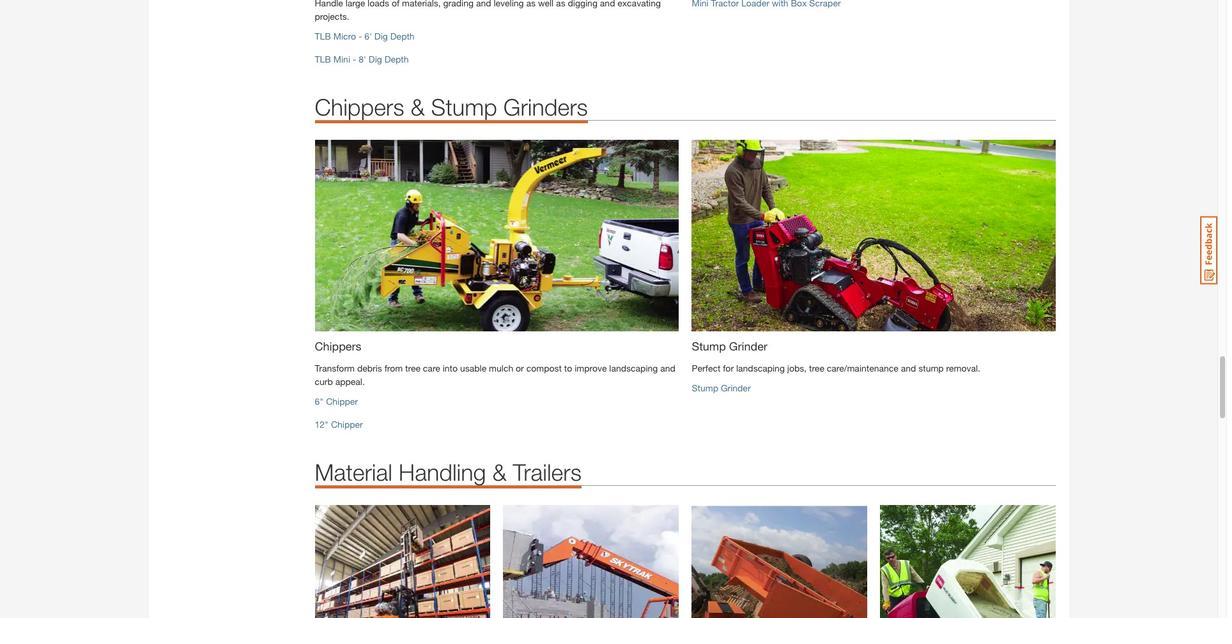 Task type: vqa. For each thing, say whether or not it's contained in the screenshot.
2nd tree from the right
yes



Task type: locate. For each thing, give the bounding box(es) containing it.
tlb micro - 6' dig depth
[[315, 31, 415, 42]]

2 tlb from the top
[[315, 54, 331, 65]]

1 horizontal spatial -
[[359, 31, 362, 42]]

and left 'perfect'
[[661, 363, 676, 374]]

transform
[[315, 363, 355, 374]]

1 tlb from the top
[[315, 31, 331, 42]]

stump grinder down for
[[692, 383, 751, 394]]

1 vertical spatial chipper
[[331, 420, 363, 430]]

0 vertical spatial -
[[359, 31, 362, 42]]

jobs,
[[788, 363, 807, 374]]

6"
[[315, 396, 324, 407]]

care/maintenance
[[827, 363, 899, 374]]

grinder up for
[[729, 340, 768, 354]]

1 vertical spatial chippers
[[315, 340, 362, 354]]

0 vertical spatial dig
[[375, 31, 388, 42]]

removal.
[[947, 363, 981, 374]]

handle
[[315, 0, 343, 8]]

-
[[359, 31, 362, 42], [353, 54, 356, 65]]

stump grinder up for
[[692, 340, 768, 354]]

6" chipper
[[315, 396, 358, 407]]

- left 8'
[[353, 54, 356, 65]]

2 tree from the left
[[809, 363, 825, 374]]

1 tree from the left
[[405, 363, 421, 374]]

tlb left the mini
[[315, 54, 331, 65]]

dig
[[375, 31, 388, 42], [369, 54, 382, 65]]

tree
[[405, 363, 421, 374], [809, 363, 825, 374]]

0 vertical spatial chippers
[[315, 94, 404, 121]]

0 vertical spatial depth
[[390, 31, 415, 42]]

appeal.
[[335, 377, 365, 388]]

0 vertical spatial &
[[411, 94, 425, 121]]

- for mini
[[353, 54, 356, 65]]

and right digging
[[600, 0, 615, 8]]

materials,
[[402, 0, 441, 8]]

tlb micro - 6' dig depth link
[[315, 31, 415, 42]]

stump grinder
[[692, 340, 768, 354], [692, 383, 751, 394]]

depth down of
[[390, 31, 415, 42]]

as right well
[[556, 0, 566, 8]]

material handling & trailers
[[315, 459, 582, 487]]

1 landscaping from the left
[[609, 363, 658, 374]]

chipper
[[326, 396, 358, 407], [331, 420, 363, 430]]

leveling
[[494, 0, 524, 8]]

0 horizontal spatial as
[[526, 0, 536, 8]]

dig right the 6'
[[375, 31, 388, 42]]

grinder down for
[[721, 383, 751, 394]]

2 chippers from the top
[[315, 340, 362, 354]]

care
[[423, 363, 440, 374]]

chippers up transform
[[315, 340, 362, 354]]

feedback link image
[[1201, 216, 1218, 285]]

0 vertical spatial chipper
[[326, 396, 358, 407]]

depth right 8'
[[385, 54, 409, 65]]

as left well
[[526, 0, 536, 8]]

perfect
[[692, 363, 721, 374]]

landscaping right for
[[736, 363, 785, 374]]

0 horizontal spatial &
[[411, 94, 425, 121]]

- for micro
[[359, 31, 362, 42]]

debris
[[357, 363, 382, 374]]

1 horizontal spatial landscaping
[[736, 363, 785, 374]]

1 vertical spatial depth
[[385, 54, 409, 65]]

1 horizontal spatial tree
[[809, 363, 825, 374]]

depth
[[390, 31, 415, 42], [385, 54, 409, 65]]

chippers image
[[315, 140, 679, 332]]

chippers
[[315, 94, 404, 121], [315, 340, 362, 354]]

chipper right 12" at the bottom left
[[331, 420, 363, 430]]

excavating
[[618, 0, 661, 8]]

1 vertical spatial &
[[493, 459, 507, 487]]

well
[[538, 0, 554, 8]]

dig right 8'
[[369, 54, 382, 65]]

0 vertical spatial tlb
[[315, 31, 331, 42]]

landscaping
[[609, 363, 658, 374], [736, 363, 785, 374]]

0 vertical spatial stump
[[431, 94, 497, 121]]

0 horizontal spatial landscaping
[[609, 363, 658, 374]]

0 horizontal spatial tree
[[405, 363, 421, 374]]

tlb for tlb micro - 6' dig depth
[[315, 31, 331, 42]]

- left the 6'
[[359, 31, 362, 42]]

projects.
[[315, 11, 350, 22]]

loads
[[368, 0, 389, 8]]

12" chipper link
[[315, 420, 363, 430]]

1 vertical spatial stump grinder
[[692, 383, 751, 394]]

grinder
[[729, 340, 768, 354], [721, 383, 751, 394]]

for
[[723, 363, 734, 374]]

stump grinder link
[[692, 383, 751, 394]]

landscaping inside transform debris from tree care into usable mulch or compost to improve landscaping and curb appeal.
[[609, 363, 658, 374]]

1 vertical spatial tlb
[[315, 54, 331, 65]]

0 horizontal spatial -
[[353, 54, 356, 65]]

mulch
[[489, 363, 513, 374]]

tree left care
[[405, 363, 421, 374]]

chipper down "appeal."
[[326, 396, 358, 407]]

tree right jobs,
[[809, 363, 825, 374]]

tlb down projects.
[[315, 31, 331, 42]]

1 vertical spatial -
[[353, 54, 356, 65]]

material
[[315, 459, 392, 487]]

1 stump grinder from the top
[[692, 340, 768, 354]]

stump grinder image
[[692, 140, 1056, 332]]

and
[[476, 0, 491, 8], [600, 0, 615, 8], [661, 363, 676, 374], [901, 363, 916, 374]]

stump
[[431, 94, 497, 121], [692, 340, 726, 354], [692, 383, 719, 394]]

1 vertical spatial dig
[[369, 54, 382, 65]]

transform debris from tree care into usable mulch or compost to improve landscaping and curb appeal.
[[315, 363, 676, 388]]

2 landscaping from the left
[[736, 363, 785, 374]]

as
[[526, 0, 536, 8], [556, 0, 566, 8]]

0 vertical spatial stump grinder
[[692, 340, 768, 354]]

tlb
[[315, 31, 331, 42], [315, 54, 331, 65]]

to
[[564, 363, 572, 374]]

&
[[411, 94, 425, 121], [493, 459, 507, 487]]

1 chippers from the top
[[315, 94, 404, 121]]

landscaping right improve
[[609, 363, 658, 374]]

1 horizontal spatial as
[[556, 0, 566, 8]]

chippers down tlb mini - 8' dig depth link at top left
[[315, 94, 404, 121]]



Task type: describe. For each thing, give the bounding box(es) containing it.
8'
[[359, 54, 366, 65]]

from
[[385, 363, 403, 374]]

2 stump grinder from the top
[[692, 383, 751, 394]]

chippers for chippers
[[315, 340, 362, 354]]

12" chipper
[[315, 420, 363, 430]]

tlb mini - 8' dig depth link
[[315, 54, 409, 65]]

tree inside transform debris from tree care into usable mulch or compost to improve landscaping and curb appeal.
[[405, 363, 421, 374]]

telehandlers image
[[503, 506, 679, 619]]

perfect for landscaping jobs, tree care/maintenance and stump removal.
[[692, 363, 981, 374]]

tlb mini - 8' dig depth
[[315, 54, 409, 65]]

and inside transform debris from tree care into usable mulch or compost to improve landscaping and curb appeal.
[[661, 363, 676, 374]]

chippers for chippers & stump grinders
[[315, 94, 404, 121]]

forklifts image
[[315, 506, 491, 619]]

2 vertical spatial stump
[[692, 383, 719, 394]]

usable
[[460, 363, 487, 374]]

chipper for 12" chipper
[[331, 420, 363, 430]]

chippers & stump grinders
[[315, 94, 588, 121]]

digging
[[568, 0, 598, 8]]

6" chipper link
[[315, 396, 358, 407]]

dig for 8'
[[369, 54, 382, 65]]

1 as from the left
[[526, 0, 536, 8]]

mini
[[334, 54, 350, 65]]

1 horizontal spatial &
[[493, 459, 507, 487]]

micro
[[334, 31, 356, 42]]

improve
[[575, 363, 607, 374]]

of
[[392, 0, 400, 8]]

compost
[[527, 363, 562, 374]]

trailers image
[[692, 506, 868, 619]]

handle large loads of materials, grading and leveling as well as digging and excavating projects.
[[315, 0, 661, 22]]

large
[[346, 0, 365, 8]]

chipper for 6" chipper
[[326, 396, 358, 407]]

12"
[[315, 420, 329, 430]]

0 vertical spatial grinder
[[729, 340, 768, 354]]

tlb for tlb mini - 8' dig depth
[[315, 54, 331, 65]]

trailers
[[513, 459, 582, 487]]

grinders
[[504, 94, 588, 121]]

grading
[[443, 0, 474, 8]]

depth for tlb micro - 6' dig depth
[[390, 31, 415, 42]]

1 vertical spatial stump
[[692, 340, 726, 354]]

and left leveling
[[476, 0, 491, 8]]

stump
[[919, 363, 944, 374]]

or
[[516, 363, 524, 374]]

and left stump on the right bottom of the page
[[901, 363, 916, 374]]

1 vertical spatial grinder
[[721, 383, 751, 394]]

depth for tlb mini - 8' dig depth
[[385, 54, 409, 65]]

handling
[[399, 459, 486, 487]]

2 as from the left
[[556, 0, 566, 8]]

dig for 6'
[[375, 31, 388, 42]]

6'
[[365, 31, 372, 42]]

concrete buggies image
[[881, 506, 1056, 619]]

curb
[[315, 377, 333, 388]]

into
[[443, 363, 458, 374]]



